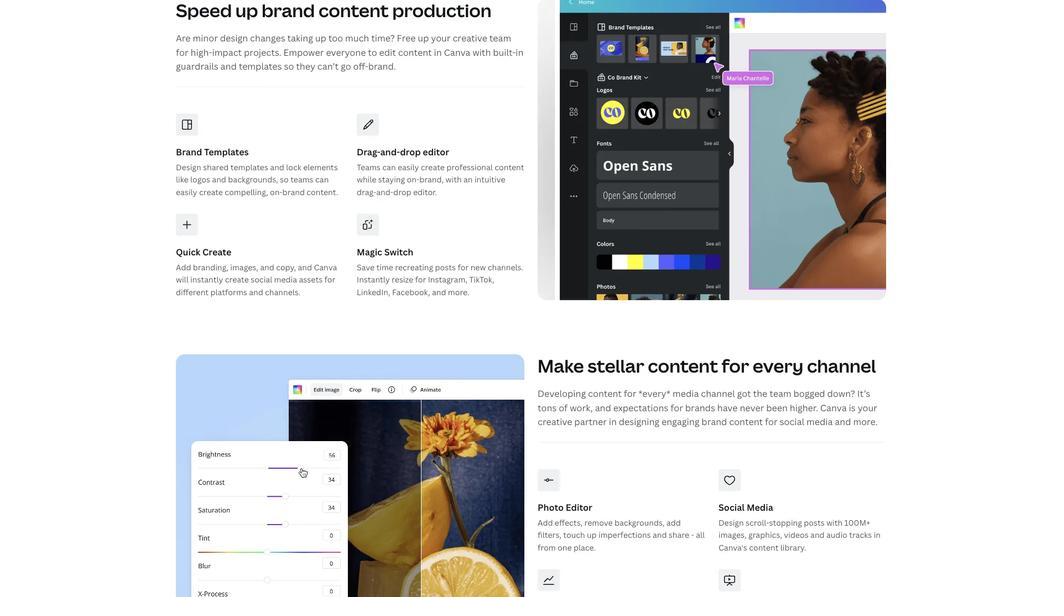 Task type: vqa. For each thing, say whether or not it's contained in the screenshot.
TOP TEMPLATES FOR STUDENTS
no



Task type: locate. For each thing, give the bounding box(es) containing it.
1 vertical spatial posts
[[804, 518, 825, 529]]

1 horizontal spatial channels.
[[488, 262, 524, 273]]

design down social
[[719, 518, 744, 529]]

images,
[[230, 262, 258, 273], [719, 531, 747, 541]]

drop down "staying"
[[394, 187, 412, 198]]

1 horizontal spatial with
[[473, 46, 491, 58]]

creative
[[453, 32, 488, 44], [538, 417, 573, 428]]

0 horizontal spatial more.
[[448, 287, 470, 298]]

0 vertical spatial design
[[176, 162, 201, 173]]

audio
[[827, 531, 848, 541]]

and
[[221, 61, 237, 73], [270, 162, 284, 173], [212, 175, 226, 185], [260, 262, 274, 273], [298, 262, 312, 273], [249, 287, 263, 298], [432, 287, 446, 298], [595, 402, 612, 414], [835, 417, 852, 428], [653, 531, 667, 541], [811, 531, 825, 541]]

your right the free
[[431, 32, 451, 44]]

and down impact
[[221, 61, 237, 73]]

1 vertical spatial can
[[316, 175, 329, 185]]

0 horizontal spatial media
[[274, 275, 297, 285]]

and left audio
[[811, 531, 825, 541]]

on- right compelling,
[[270, 187, 283, 198]]

posts for switch
[[435, 262, 456, 273]]

0 horizontal spatial easily
[[176, 187, 197, 198]]

for down recreating
[[415, 275, 426, 285]]

brand down teams
[[283, 187, 305, 198]]

on-
[[407, 175, 420, 185], [270, 187, 283, 198]]

easily up "staying"
[[398, 162, 419, 173]]

posts inside social media design scroll-stopping posts with 100m+ images, graphics, videos and audio tracks in canva's content library.
[[804, 518, 825, 529]]

content
[[398, 46, 432, 58], [495, 162, 524, 173], [648, 355, 719, 379], [588, 388, 622, 400], [730, 417, 763, 428], [750, 543, 779, 554]]

your
[[431, 32, 451, 44], [858, 402, 878, 414]]

2 horizontal spatial canva
[[821, 402, 847, 414]]

1 vertical spatial channel
[[701, 388, 735, 400]]

shared
[[203, 162, 229, 173]]

0 horizontal spatial social
[[251, 275, 272, 285]]

0 horizontal spatial can
[[316, 175, 329, 185]]

1 vertical spatial images,
[[719, 531, 747, 541]]

templates inside are minor design changes taking up too much time? free up your creative team for high-impact projects. empower everyone to edit content in canva with built-in guardrails and templates so they can't go off-brand.
[[239, 61, 282, 73]]

more. down instagram,
[[448, 287, 470, 298]]

team up built-
[[490, 32, 512, 44]]

partner
[[575, 417, 607, 428]]

add
[[176, 262, 191, 273], [538, 518, 553, 529]]

2 vertical spatial canva
[[821, 402, 847, 414]]

engaging
[[662, 417, 700, 428]]

with left built-
[[473, 46, 491, 58]]

instagram,
[[428, 275, 468, 285]]

instantly
[[190, 275, 223, 285]]

1 horizontal spatial can
[[383, 162, 396, 173]]

photo editor add effects, remove backgrounds, add filters, touch up imperfections and share - all from one place.
[[538, 502, 705, 554]]

0 vertical spatial posts
[[435, 262, 456, 273]]

add up will
[[176, 262, 191, 273]]

0 horizontal spatial channel
[[701, 388, 735, 400]]

down?
[[828, 388, 856, 400]]

templates inside brand templates design shared templates and lock elements like logos and backgrounds, so teams can easily create compelling, on-brand content.
[[231, 162, 268, 173]]

1 horizontal spatial channel
[[808, 355, 877, 379]]

add for photo
[[538, 518, 553, 529]]

0 horizontal spatial add
[[176, 262, 191, 273]]

add for quick
[[176, 262, 191, 273]]

0 vertical spatial your
[[431, 32, 451, 44]]

your down it's at the bottom
[[858, 402, 878, 414]]

on- up editor.
[[407, 175, 420, 185]]

canva
[[444, 46, 471, 58], [314, 262, 337, 273], [821, 402, 847, 414]]

1 horizontal spatial more.
[[854, 417, 878, 428]]

design inside brand templates design shared templates and lock elements like logos and backgrounds, so teams can easily create compelling, on-brand content.
[[176, 162, 201, 173]]

linkedin,
[[357, 287, 391, 298]]

0 vertical spatial more.
[[448, 287, 470, 298]]

and left lock
[[270, 162, 284, 173]]

create up brand,
[[421, 162, 445, 173]]

channel for media
[[701, 388, 735, 400]]

posts up instagram,
[[435, 262, 456, 273]]

different
[[176, 287, 209, 298]]

0 vertical spatial can
[[383, 162, 396, 173]]

create down logos
[[199, 187, 223, 198]]

up right the free
[[418, 32, 429, 44]]

content up intuitive
[[495, 162, 524, 173]]

2 horizontal spatial create
[[421, 162, 445, 173]]

1 horizontal spatial create
[[225, 275, 249, 285]]

more. down is
[[854, 417, 878, 428]]

can up "staying"
[[383, 162, 396, 173]]

so inside brand templates design shared templates and lock elements like logos and backgrounds, so teams can easily create compelling, on-brand content.
[[280, 175, 289, 185]]

are minor design changes taking up too much time? free up your creative team for high-impact projects. empower everyone to edit content in canva with built-in guardrails and templates so they can't go off-brand.
[[176, 32, 524, 73]]

teams
[[357, 162, 381, 173]]

images, up canva's
[[719, 531, 747, 541]]

add inside photo editor add effects, remove backgrounds, add filters, touch up imperfections and share - all from one place.
[[538, 518, 553, 529]]

create inside drag-and-drop editor teams can easily create professional content while staying on-brand, with an intuitive drag-and-drop editor.
[[421, 162, 445, 173]]

posts for media
[[804, 518, 825, 529]]

channel up have
[[701, 388, 735, 400]]

templates
[[239, 61, 282, 73], [231, 162, 268, 173]]

channels. down the copy,
[[265, 287, 301, 298]]

1 horizontal spatial design
[[719, 518, 744, 529]]

0 horizontal spatial canva
[[314, 262, 337, 273]]

can up content.
[[316, 175, 329, 185]]

work,
[[570, 402, 593, 414]]

1 vertical spatial canva
[[314, 262, 337, 273]]

branding,
[[193, 262, 229, 273]]

0 vertical spatial on-
[[407, 175, 420, 185]]

teams
[[291, 175, 314, 185]]

compelling,
[[225, 187, 268, 198]]

create inside quick create add branding, images, and copy, and canva will instantly create social media assets for different platforms and channels.
[[225, 275, 249, 285]]

1 vertical spatial templates
[[231, 162, 268, 173]]

2 vertical spatial create
[[225, 275, 249, 285]]

and up assets
[[298, 262, 312, 273]]

and down is
[[835, 417, 852, 428]]

0 horizontal spatial on-
[[270, 187, 283, 198]]

1 vertical spatial easily
[[176, 187, 197, 198]]

1 vertical spatial channels.
[[265, 287, 301, 298]]

1 vertical spatial brand
[[702, 417, 728, 428]]

media down higher.
[[807, 417, 833, 428]]

0 horizontal spatial images,
[[230, 262, 258, 273]]

0 vertical spatial templates
[[239, 61, 282, 73]]

1 horizontal spatial brand
[[702, 417, 728, 428]]

content down graphics,
[[750, 543, 779, 554]]

0 horizontal spatial posts
[[435, 262, 456, 273]]

channel up 'down?'
[[808, 355, 877, 379]]

0 horizontal spatial create
[[199, 187, 223, 198]]

social inside quick create add branding, images, and copy, and canva will instantly create social media assets for different platforms and channels.
[[251, 275, 272, 285]]

can
[[383, 162, 396, 173], [316, 175, 329, 185]]

backgrounds, inside brand templates design shared templates and lock elements like logos and backgrounds, so teams can easily create compelling, on-brand content.
[[228, 175, 278, 185]]

facebook,
[[392, 287, 430, 298]]

projects. empower
[[244, 46, 324, 58]]

backgrounds, up compelling,
[[228, 175, 278, 185]]

brand.
[[368, 61, 396, 73]]

1 horizontal spatial creative
[[538, 417, 573, 428]]

more.
[[448, 287, 470, 298], [854, 417, 878, 428]]

social left assets
[[251, 275, 272, 285]]

0 vertical spatial channels.
[[488, 262, 524, 273]]

media up brands
[[673, 388, 699, 400]]

minor
[[193, 32, 218, 44]]

content inside social media design scroll-stopping posts with 100m+ images, graphics, videos and audio tracks in canva's content library.
[[750, 543, 779, 554]]

0 vertical spatial images,
[[230, 262, 258, 273]]

0 vertical spatial easily
[[398, 162, 419, 173]]

-
[[692, 531, 695, 541]]

backgrounds, up imperfections
[[615, 518, 665, 529]]

0 vertical spatial brand
[[283, 187, 305, 198]]

social down higher.
[[780, 417, 805, 428]]

templates down projects. empower
[[239, 61, 282, 73]]

1 vertical spatial backgrounds,
[[615, 518, 665, 529]]

1 horizontal spatial easily
[[398, 162, 419, 173]]

create
[[421, 162, 445, 173], [199, 187, 223, 198], [225, 275, 249, 285]]

*every*
[[639, 388, 671, 400]]

channel
[[808, 355, 877, 379], [701, 388, 735, 400]]

photo-editor (2) image
[[176, 355, 525, 598]]

go
[[341, 61, 351, 73]]

social inside developing content for *every* media channel got the team bogged down? it's tons of work, and expectations for brands have never been higher. canva is your creative partner in designing engaging brand content for social media and more.
[[780, 417, 805, 428]]

with
[[473, 46, 491, 58], [446, 175, 462, 185], [827, 518, 843, 529]]

so down projects. empower
[[284, 61, 294, 73]]

content inside drag-and-drop editor teams can easily create professional content while staying on-brand, with an intuitive drag-and-drop editor.
[[495, 162, 524, 173]]

for down are
[[176, 46, 189, 58]]

tracks
[[850, 531, 873, 541]]

editor
[[566, 502, 593, 514]]

1 horizontal spatial images,
[[719, 531, 747, 541]]

0 vertical spatial backgrounds,
[[228, 175, 278, 185]]

content down never at bottom
[[730, 417, 763, 428]]

channel inside developing content for *every* media channel got the team bogged down? it's tons of work, and expectations for brands have never been higher. canva is your creative partner in designing engaging brand content for social media and more.
[[701, 388, 735, 400]]

so down lock
[[280, 175, 289, 185]]

1 vertical spatial design
[[719, 518, 744, 529]]

images, inside social media design scroll-stopping posts with 100m+ images, graphics, videos and audio tracks in canva's content library.
[[719, 531, 747, 541]]

create up platforms
[[225, 275, 249, 285]]

0 horizontal spatial team
[[490, 32, 512, 44]]

1 horizontal spatial social
[[780, 417, 805, 428]]

like
[[176, 175, 189, 185]]

design up like
[[176, 162, 201, 173]]

0 vertical spatial drop
[[400, 146, 421, 158]]

brands
[[686, 402, 716, 414]]

recreating
[[395, 262, 434, 273]]

channels.
[[488, 262, 524, 273], [265, 287, 301, 298]]

filters,
[[538, 531, 562, 541]]

make stellar content for every channel
[[538, 355, 877, 379]]

higher.
[[790, 402, 819, 414]]

0 horizontal spatial creative
[[453, 32, 488, 44]]

canva up assets
[[314, 262, 337, 273]]

1 vertical spatial create
[[199, 187, 223, 198]]

content up *every*
[[648, 355, 719, 379]]

1 vertical spatial social
[[780, 417, 805, 428]]

creative inside are minor design changes taking up too much time? free up your creative team for high-impact projects. empower everyone to edit content in canva with built-in guardrails and templates so they can't go off-brand.
[[453, 32, 488, 44]]

an
[[464, 175, 473, 185]]

in inside social media design scroll-stopping posts with 100m+ images, graphics, videos and audio tracks in canva's content library.
[[874, 531, 881, 541]]

and- down "staying"
[[376, 187, 394, 198]]

while
[[357, 175, 377, 185]]

your inside developing content for *every* media channel got the team bogged down? it's tons of work, and expectations for brands have never been higher. canva is your creative partner in designing engaging brand content for social media and more.
[[858, 402, 878, 414]]

1 vertical spatial team
[[770, 388, 792, 400]]

canva inside developing content for *every* media channel got the team bogged down? it's tons of work, and expectations for brands have never been higher. canva is your creative partner in designing engaging brand content for social media and more.
[[821, 402, 847, 414]]

media down the copy,
[[274, 275, 297, 285]]

photo
[[538, 502, 564, 514]]

drop left editor
[[400, 146, 421, 158]]

design inside social media design scroll-stopping posts with 100m+ images, graphics, videos and audio tracks in canva's content library.
[[719, 518, 744, 529]]

off-
[[353, 61, 369, 73]]

canva left built-
[[444, 46, 471, 58]]

easily inside brand templates design shared templates and lock elements like logos and backgrounds, so teams can easily create compelling, on-brand content.
[[176, 187, 197, 198]]

canva inside quick create add branding, images, and copy, and canva will instantly create social media assets for different platforms and channels.
[[314, 262, 337, 273]]

posts up videos
[[804, 518, 825, 529]]

drag-
[[357, 187, 376, 198]]

and down the add
[[653, 531, 667, 541]]

1 horizontal spatial add
[[538, 518, 553, 529]]

0 horizontal spatial your
[[431, 32, 451, 44]]

1 horizontal spatial backgrounds,
[[615, 518, 665, 529]]

0 vertical spatial with
[[473, 46, 491, 58]]

1 vertical spatial your
[[858, 402, 878, 414]]

0 vertical spatial add
[[176, 262, 191, 273]]

free
[[397, 32, 416, 44]]

editor
[[423, 146, 449, 158]]

brand inside developing content for *every* media channel got the team bogged down? it's tons of work, and expectations for brands have never been higher. canva is your creative partner in designing engaging brand content for social media and more.
[[702, 417, 728, 428]]

backgrounds, inside photo editor add effects, remove backgrounds, add filters, touch up imperfections and share - all from one place.
[[615, 518, 665, 529]]

media
[[274, 275, 297, 285], [673, 388, 699, 400], [807, 417, 833, 428]]

2 vertical spatial with
[[827, 518, 843, 529]]

0 vertical spatial media
[[274, 275, 297, 285]]

team up been
[[770, 388, 792, 400]]

0 horizontal spatial channels.
[[265, 287, 301, 298]]

team inside developing content for *every* media channel got the team bogged down? it's tons of work, and expectations for brands have never been higher. canva is your creative partner in designing engaging brand content for social media and more.
[[770, 388, 792, 400]]

0 horizontal spatial design
[[176, 162, 201, 173]]

high-
[[191, 46, 212, 58]]

1 vertical spatial on-
[[270, 187, 283, 198]]

0 horizontal spatial brand
[[283, 187, 305, 198]]

0 vertical spatial creative
[[453, 32, 488, 44]]

up down 'remove'
[[587, 531, 597, 541]]

easily down like
[[176, 187, 197, 198]]

with up audio
[[827, 518, 843, 529]]

1 vertical spatial with
[[446, 175, 462, 185]]

1 vertical spatial more.
[[854, 417, 878, 428]]

add inside quick create add branding, images, and copy, and canva will instantly create social media assets for different platforms and channels.
[[176, 262, 191, 273]]

templates up compelling,
[[231, 162, 268, 173]]

can't
[[318, 61, 339, 73]]

1 horizontal spatial team
[[770, 388, 792, 400]]

canva inside are minor design changes taking up too much time? free up your creative team for high-impact projects. empower everyone to edit content in canva with built-in guardrails and templates so they can't go off-brand.
[[444, 46, 471, 58]]

0 vertical spatial social
[[251, 275, 272, 285]]

new
[[471, 262, 486, 273]]

1 vertical spatial creative
[[538, 417, 573, 428]]

up left too
[[315, 32, 327, 44]]

1 horizontal spatial on-
[[407, 175, 420, 185]]

1 vertical spatial so
[[280, 175, 289, 185]]

canva down 'down?'
[[821, 402, 847, 414]]

1 horizontal spatial posts
[[804, 518, 825, 529]]

posts
[[435, 262, 456, 273], [804, 518, 825, 529]]

2 horizontal spatial with
[[827, 518, 843, 529]]

0 vertical spatial create
[[421, 162, 445, 173]]

2 horizontal spatial up
[[587, 531, 597, 541]]

1 vertical spatial media
[[673, 388, 699, 400]]

channels. up tiktok,
[[488, 262, 524, 273]]

with left an
[[446, 175, 462, 185]]

time?
[[371, 32, 395, 44]]

1 horizontal spatial media
[[673, 388, 699, 400]]

media inside quick create add branding, images, and copy, and canva will instantly create social media assets for different platforms and channels.
[[274, 275, 297, 285]]

and- up teams
[[381, 146, 400, 158]]

editor.
[[413, 187, 437, 198]]

so inside are minor design changes taking up too much time? free up your creative team for high-impact projects. empower everyone to edit content in canva with built-in guardrails and templates so they can't go off-brand.
[[284, 61, 294, 73]]

and down instagram,
[[432, 287, 446, 298]]

images, up platforms
[[230, 262, 258, 273]]

for
[[176, 46, 189, 58], [458, 262, 469, 273], [325, 275, 336, 285], [415, 275, 426, 285], [722, 355, 750, 379], [624, 388, 637, 400], [671, 402, 684, 414], [766, 417, 778, 428]]

0 horizontal spatial with
[[446, 175, 462, 185]]

for right assets
[[325, 275, 336, 285]]

0 horizontal spatial backgrounds,
[[228, 175, 278, 185]]

and-
[[381, 146, 400, 158], [376, 187, 394, 198]]

and down shared
[[212, 175, 226, 185]]

more. inside magic switch save time recreating posts for new channels. instantly resize for instagram, tiktok, linkedin, facebook, and more.
[[448, 287, 470, 298]]

add up filters,
[[538, 518, 553, 529]]

and inside are minor design changes taking up too much time? free up your creative team for high-impact projects. empower everyone to edit content in canva with built-in guardrails and templates so they can't go off-brand.
[[221, 61, 237, 73]]

content down the free
[[398, 46, 432, 58]]

tons
[[538, 402, 557, 414]]

easily
[[398, 162, 419, 173], [176, 187, 197, 198]]

stopping
[[770, 518, 803, 529]]

0 vertical spatial canva
[[444, 46, 471, 58]]

magic
[[357, 246, 382, 258]]

0 vertical spatial team
[[490, 32, 512, 44]]

social
[[251, 275, 272, 285], [780, 417, 805, 428]]

brand down have
[[702, 417, 728, 428]]

1 horizontal spatial your
[[858, 402, 878, 414]]

for inside quick create add branding, images, and copy, and canva will instantly create social media assets for different platforms and channels.
[[325, 275, 336, 285]]

0 vertical spatial so
[[284, 61, 294, 73]]

in inside developing content for *every* media channel got the team bogged down? it's tons of work, and expectations for brands have never been higher. canva is your creative partner in designing engaging brand content for social media and more.
[[609, 417, 617, 428]]

intuitive
[[475, 175, 506, 185]]

1 vertical spatial add
[[538, 518, 553, 529]]

your inside are minor design changes taking up too much time? free up your creative team for high-impact projects. empower everyone to edit content in canva with built-in guardrails and templates so they can't go off-brand.
[[431, 32, 451, 44]]

0 vertical spatial channel
[[808, 355, 877, 379]]

professional
[[447, 162, 493, 173]]

2 horizontal spatial media
[[807, 417, 833, 428]]

posts inside magic switch save time recreating posts for new channels. instantly resize for instagram, tiktok, linkedin, facebook, and more.
[[435, 262, 456, 273]]

1 horizontal spatial canva
[[444, 46, 471, 58]]



Task type: describe. For each thing, give the bounding box(es) containing it.
canva's
[[719, 543, 748, 554]]

canva for creative
[[444, 46, 471, 58]]

designing
[[619, 417, 660, 428]]

channels. inside magic switch save time recreating posts for new channels. instantly resize for instagram, tiktok, linkedin, facebook, and more.
[[488, 262, 524, 273]]

is
[[849, 402, 856, 414]]

and up partner
[[595, 402, 612, 414]]

to
[[368, 46, 377, 58]]

videos
[[784, 531, 809, 541]]

design for social
[[719, 518, 744, 529]]

all
[[696, 531, 705, 541]]

quick
[[176, 246, 201, 258]]

and right platforms
[[249, 287, 263, 298]]

creative inside developing content for *every* media channel got the team bogged down? it's tons of work, and expectations for brands have never been higher. canva is your creative partner in designing engaging brand content for social media and more.
[[538, 417, 573, 428]]

with inside are minor design changes taking up too much time? free up your creative team for high-impact projects. empower everyone to edit content in canva with built-in guardrails and templates so they can't go off-brand.
[[473, 46, 491, 58]]

and inside social media design scroll-stopping posts with 100m+ images, graphics, videos and audio tracks in canva's content library.
[[811, 531, 825, 541]]

can inside drag-and-drop editor teams can easily create professional content while staying on-brand, with an intuitive drag-and-drop editor.
[[383, 162, 396, 173]]

built-
[[493, 46, 516, 58]]

quick create add branding, images, and copy, and canva will instantly create social media assets for different platforms and channels.
[[176, 246, 337, 298]]

canva for tons
[[821, 402, 847, 414]]

copy,
[[276, 262, 296, 273]]

100m+
[[845, 518, 871, 529]]

make
[[538, 355, 584, 379]]

taking
[[288, 32, 313, 44]]

0 horizontal spatial up
[[315, 32, 327, 44]]

imperfections
[[599, 531, 651, 541]]

and left the copy,
[[260, 262, 274, 273]]

graphics,
[[749, 531, 783, 541]]

platforms
[[211, 287, 247, 298]]

on- inside drag-and-drop editor teams can easily create professional content while staying on-brand, with an intuitive drag-and-drop editor.
[[407, 175, 420, 185]]

templates
[[204, 146, 249, 158]]

stellar
[[588, 355, 645, 379]]

logos
[[190, 175, 210, 185]]

save
[[357, 262, 375, 273]]

content.
[[307, 187, 338, 198]]

more. inside developing content for *every* media channel got the team bogged down? it's tons of work, and expectations for brands have never been higher. canva is your creative partner in designing engaging brand content for social media and more.
[[854, 417, 878, 428]]

content up 'work,'
[[588, 388, 622, 400]]

1 horizontal spatial up
[[418, 32, 429, 44]]

touch
[[564, 531, 585, 541]]

of
[[559, 402, 568, 414]]

create
[[203, 246, 232, 258]]

social
[[719, 502, 745, 514]]

expectations
[[614, 402, 669, 414]]

1 vertical spatial and-
[[376, 187, 394, 198]]

scroll-
[[746, 518, 770, 529]]

developing
[[538, 388, 586, 400]]

brand,
[[420, 175, 444, 185]]

up inside photo editor add effects, remove backgrounds, add filters, touch up imperfections and share - all from one place.
[[587, 531, 597, 541]]

social media design scroll-stopping posts with 100m+ images, graphics, videos and audio tracks in canva's content library.
[[719, 502, 881, 554]]

instantly
[[357, 275, 390, 285]]

every
[[753, 355, 804, 379]]

can inside brand templates design shared templates and lock elements like logos and backgrounds, so teams can easily create compelling, on-brand content.
[[316, 175, 329, 185]]

too
[[329, 32, 343, 44]]

with inside social media design scroll-stopping posts with 100m+ images, graphics, videos and audio tracks in canva's content library.
[[827, 518, 843, 529]]

brand inside brand templates design shared templates and lock elements like logos and backgrounds, so teams can easily create compelling, on-brand content.
[[283, 187, 305, 198]]

never
[[740, 402, 765, 414]]

edit
[[379, 46, 396, 58]]

assets
[[299, 275, 323, 285]]

switch
[[385, 246, 414, 258]]

much
[[345, 32, 369, 44]]

drag-
[[357, 146, 381, 158]]

design for brand
[[176, 162, 201, 173]]

for down been
[[766, 417, 778, 428]]

brand
[[176, 146, 202, 158]]

with inside drag-and-drop editor teams can easily create professional content while staying on-brand, with an intuitive drag-and-drop editor.
[[446, 175, 462, 185]]

easily inside drag-and-drop editor teams can easily create professional content while staying on-brand, with an intuitive drag-and-drop editor.
[[398, 162, 419, 173]]

content inside are minor design changes taking up too much time? free up your creative team for high-impact projects. empower everyone to edit content in canva with built-in guardrails and templates so they can't go off-brand.
[[398, 46, 432, 58]]

drag-and-drop editor teams can easily create professional content while staying on-brand, with an intuitive drag-and-drop editor.
[[357, 146, 524, 198]]

remove
[[585, 518, 613, 529]]

1 vertical spatial drop
[[394, 187, 412, 198]]

been
[[767, 402, 788, 414]]

create inside brand templates design shared templates and lock elements like logos and backgrounds, so teams can easily create compelling, on-brand content.
[[199, 187, 223, 198]]

it's
[[858, 388, 871, 400]]

0 vertical spatial and-
[[381, 146, 400, 158]]

lock
[[286, 162, 302, 173]]

effects,
[[555, 518, 583, 529]]

resize
[[392, 275, 414, 285]]

on- inside brand templates design shared templates and lock elements like logos and backgrounds, so teams can easily create compelling, on-brand content.
[[270, 187, 283, 198]]

staying
[[378, 175, 405, 185]]

magic switch save time recreating posts for new channels. instantly resize for instagram, tiktok, linkedin, facebook, and more.
[[357, 246, 524, 298]]

media
[[747, 502, 774, 514]]

for left new
[[458, 262, 469, 273]]

brand templates design shared templates and lock elements like logos and backgrounds, so teams can easily create compelling, on-brand content.
[[176, 146, 338, 198]]

2 vertical spatial media
[[807, 417, 833, 428]]

team inside are minor design changes taking up too much time? free up your creative team for high-impact projects. empower everyone to edit content in canva with built-in guardrails and templates so they can't go off-brand.
[[490, 32, 512, 44]]

images, inside quick create add branding, images, and copy, and canva will instantly create social media assets for different platforms and channels.
[[230, 262, 258, 273]]

design
[[220, 32, 248, 44]]

channels. inside quick create add branding, images, and copy, and canva will instantly create social media assets for different platforms and channels.
[[265, 287, 301, 298]]

and inside photo editor add effects, remove backgrounds, add filters, touch up imperfections and share - all from one place.
[[653, 531, 667, 541]]

time
[[377, 262, 394, 273]]

bogged
[[794, 388, 826, 400]]

share
[[669, 531, 690, 541]]

they
[[296, 61, 315, 73]]

and inside magic switch save time recreating posts for new channels. instantly resize for instagram, tiktok, linkedin, facebook, and more.
[[432, 287, 446, 298]]

channel for every
[[808, 355, 877, 379]]

elements
[[303, 162, 338, 173]]

library.
[[781, 543, 807, 554]]

everyone
[[326, 46, 366, 58]]

for up expectations
[[624, 388, 637, 400]]

for up 'got'
[[722, 355, 750, 379]]

the
[[754, 388, 768, 400]]

are
[[176, 32, 191, 44]]

impact
[[212, 46, 242, 58]]

will
[[176, 275, 189, 285]]

developing content for *every* media channel got the team bogged down? it's tons of work, and expectations for brands have never been higher. canva is your creative partner in designing engaging brand content for social media and more.
[[538, 388, 878, 428]]

for up engaging
[[671, 402, 684, 414]]

changes
[[250, 32, 285, 44]]

from
[[538, 543, 556, 554]]

for inside are minor design changes taking up too much time? free up your creative team for high-impact projects. empower everyone to edit content in canva with built-in guardrails and templates so they can't go off-brand.
[[176, 46, 189, 58]]



